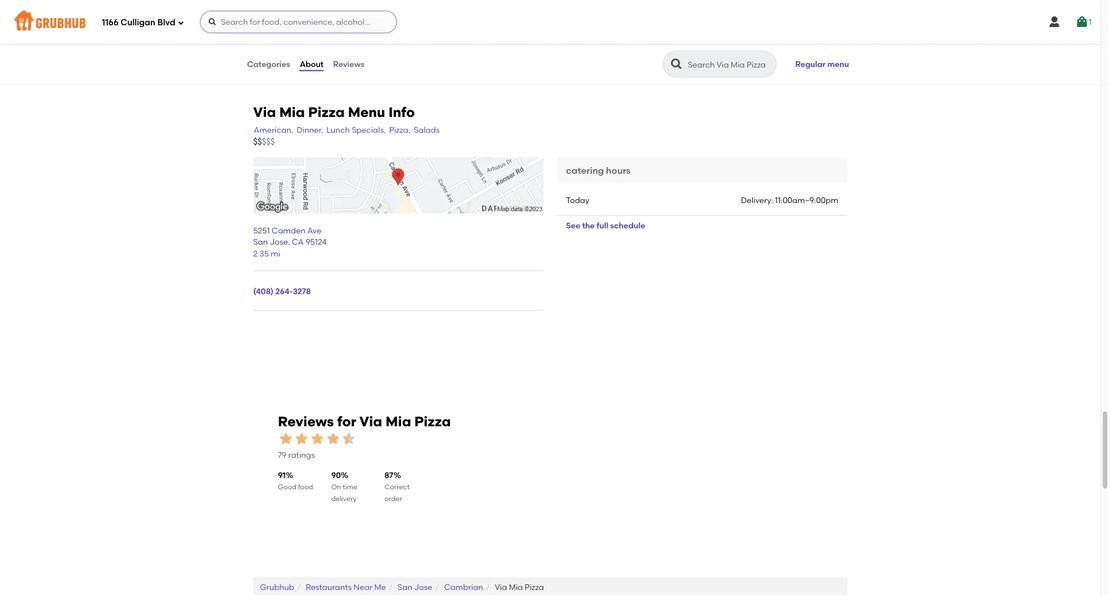 Task type: vqa. For each thing, say whether or not it's contained in the screenshot.
American, button at the top left of page
yes



Task type: describe. For each thing, give the bounding box(es) containing it.
via for via mia pizza menu info
[[253, 104, 276, 121]]

delivery: 11:00am–9:00pm
[[741, 196, 839, 205]]

0 horizontal spatial svg image
[[178, 19, 184, 26]]

mia for via mia pizza
[[509, 583, 523, 592]]

blvd
[[157, 18, 175, 28]]

hours
[[606, 165, 631, 176]]

san jose
[[398, 583, 432, 592]]

near
[[354, 583, 373, 592]]

1166
[[102, 18, 119, 28]]

the
[[582, 221, 595, 231]]

95124
[[306, 238, 327, 247]]

(408) 264-3278
[[253, 287, 311, 296]]

$$
[[253, 137, 262, 147]]

lunch specials, button
[[326, 124, 386, 136]]

correct
[[385, 483, 410, 492]]

1 horizontal spatial jose
[[414, 583, 432, 592]]

main navigation navigation
[[0, 0, 1101, 44]]

91
[[278, 471, 286, 481]]

schedule
[[610, 221, 645, 231]]

see the full schedule
[[566, 221, 645, 231]]

5251
[[253, 226, 270, 236]]

categories button
[[247, 44, 291, 84]]

79 ratings
[[278, 451, 315, 460]]

87
[[385, 471, 394, 481]]

mia for via mia pizza menu info
[[279, 104, 305, 121]]

san inside 5251 camden ave san jose , ca 95124 2.35 mi
[[253, 238, 268, 247]]

via mia pizza
[[495, 583, 544, 592]]

today
[[566, 196, 589, 205]]

mi
[[271, 249, 280, 258]]

info
[[389, 104, 415, 121]]

2.35
[[253, 249, 269, 258]]

regular menu button
[[790, 52, 854, 77]]

camden
[[272, 226, 306, 236]]

restaurants near me
[[306, 583, 386, 592]]

specials,
[[352, 125, 386, 135]]

$$$$$
[[253, 137, 275, 147]]

serves 5 button
[[355, 0, 598, 26]]

salads button
[[413, 124, 440, 136]]

ca
[[292, 238, 304, 247]]

cambrian
[[444, 583, 483, 592]]

1 horizontal spatial svg image
[[1048, 15, 1061, 29]]

delivery:
[[741, 196, 773, 205]]

ratings
[[288, 451, 315, 460]]

catering hours
[[566, 165, 631, 176]]

1 horizontal spatial pizza
[[414, 414, 451, 430]]

me
[[374, 583, 386, 592]]

american, dinner, lunch specials, pizza, salads
[[254, 125, 440, 135]]

regular
[[795, 59, 826, 69]]

menu
[[348, 104, 385, 121]]

restaurants near me link
[[306, 583, 386, 592]]

full
[[597, 221, 608, 231]]

5
[[384, 10, 388, 18]]

grubhub link
[[260, 583, 294, 592]]

1166 culligan blvd
[[102, 18, 175, 28]]

reviews for reviews for via mia pizza
[[278, 414, 334, 430]]



Task type: locate. For each thing, give the bounding box(es) containing it.
via right for
[[359, 414, 382, 430]]

mia
[[279, 104, 305, 121], [386, 414, 411, 430], [509, 583, 523, 592]]

restaurants
[[306, 583, 352, 592]]

san right me
[[398, 583, 412, 592]]

0 horizontal spatial svg image
[[208, 17, 217, 26]]

grubhub
[[260, 583, 294, 592]]

american,
[[254, 125, 293, 135]]

pizza for via mia pizza
[[525, 583, 544, 592]]

san up the 2.35
[[253, 238, 268, 247]]

(408)
[[253, 287, 274, 296]]

svg image right the blvd
[[178, 19, 184, 26]]

regular menu
[[795, 59, 849, 69]]

via mia pizza menu info
[[253, 104, 415, 121]]

0 vertical spatial reviews
[[333, 59, 365, 69]]

0 horizontal spatial pizza
[[308, 104, 345, 121]]

via up american,
[[253, 104, 276, 121]]

reviews for reviews
[[333, 59, 365, 69]]

5251 camden ave san jose , ca 95124 2.35 mi
[[253, 226, 327, 258]]

(408) 264-3278 button
[[253, 286, 311, 297]]

mia right for
[[386, 414, 411, 430]]

2 vertical spatial via
[[495, 583, 507, 592]]

0 vertical spatial via
[[253, 104, 276, 121]]

dinner,
[[297, 125, 323, 135]]

on
[[331, 483, 341, 492]]

american, button
[[253, 124, 294, 136]]

categories
[[247, 59, 290, 69]]

1 horizontal spatial mia
[[386, 414, 411, 430]]

0 vertical spatial mia
[[279, 104, 305, 121]]

via right cambrian link at the bottom left
[[495, 583, 507, 592]]

reviews button
[[333, 44, 365, 84]]

1 horizontal spatial svg image
[[1075, 15, 1089, 29]]

star icon image
[[278, 431, 294, 447], [294, 431, 310, 447], [310, 431, 325, 447], [325, 431, 341, 447], [341, 431, 357, 447], [341, 431, 357, 447]]

mia up dinner,
[[279, 104, 305, 121]]

1
[[1089, 17, 1092, 27]]

see
[[566, 221, 580, 231]]

0 vertical spatial jose
[[270, 238, 288, 247]]

via
[[253, 104, 276, 121], [359, 414, 382, 430], [495, 583, 507, 592]]

culligan
[[121, 18, 155, 28]]

1 vertical spatial via
[[359, 414, 382, 430]]

good
[[278, 483, 296, 492]]

pizza for via mia pizza menu info
[[308, 104, 345, 121]]

2 horizontal spatial mia
[[509, 583, 523, 592]]

1 vertical spatial jose
[[414, 583, 432, 592]]

search icon image
[[670, 57, 683, 71]]

90
[[331, 471, 341, 481]]

pizza
[[308, 104, 345, 121], [414, 414, 451, 430], [525, 583, 544, 592]]

87 correct order
[[385, 471, 410, 503]]

catering
[[566, 165, 604, 176]]

menu
[[828, 59, 849, 69]]

pizza, button
[[389, 124, 411, 136]]

Search Via Mia Pizza search field
[[687, 59, 773, 70]]

mia right cambrian link at the bottom left
[[509, 583, 523, 592]]

2 vertical spatial mia
[[509, 583, 523, 592]]

1 vertical spatial reviews
[[278, 414, 334, 430]]

79
[[278, 451, 286, 460]]

0 vertical spatial san
[[253, 238, 268, 247]]

san
[[253, 238, 268, 247], [398, 583, 412, 592]]

delivery
[[331, 495, 357, 503]]

dinner, button
[[296, 124, 324, 136]]

1 horizontal spatial san
[[398, 583, 412, 592]]

90 on time delivery
[[331, 471, 357, 503]]

0 horizontal spatial via
[[253, 104, 276, 121]]

11:00am–9:00pm
[[775, 196, 839, 205]]

ave
[[307, 226, 321, 236]]

jose left cambrian link at the bottom left
[[414, 583, 432, 592]]

svg image
[[1075, 15, 1089, 29], [208, 17, 217, 26]]

order
[[385, 495, 402, 503]]

jose inside 5251 camden ave san jose , ca 95124 2.35 mi
[[270, 238, 288, 247]]

reviews inside reviews button
[[333, 59, 365, 69]]

svg image left "1" button
[[1048, 15, 1061, 29]]

serves 5
[[361, 10, 388, 18]]

0 horizontal spatial san
[[253, 238, 268, 247]]

salads
[[414, 125, 440, 135]]

0 horizontal spatial mia
[[279, 104, 305, 121]]

svg image
[[1048, 15, 1061, 29], [178, 19, 184, 26]]

0 vertical spatial pizza
[[308, 104, 345, 121]]

food
[[298, 483, 313, 492]]

1 vertical spatial mia
[[386, 414, 411, 430]]

see the full schedule button
[[557, 216, 654, 236]]

1 vertical spatial pizza
[[414, 414, 451, 430]]

0 horizontal spatial jose
[[270, 238, 288, 247]]

91 good food
[[278, 471, 313, 492]]

jose
[[270, 238, 288, 247], [414, 583, 432, 592]]

,
[[288, 238, 290, 247]]

about button
[[299, 44, 324, 84]]

via for via mia pizza
[[495, 583, 507, 592]]

reviews
[[333, 59, 365, 69], [278, 414, 334, 430]]

serves
[[361, 10, 383, 18]]

Search for food, convenience, alcohol... search field
[[200, 11, 397, 33]]

cambrian link
[[444, 583, 483, 592]]

jose up mi
[[270, 238, 288, 247]]

1 horizontal spatial via
[[359, 414, 382, 430]]

2 horizontal spatial via
[[495, 583, 507, 592]]

reviews right "about"
[[333, 59, 365, 69]]

264-
[[275, 287, 293, 296]]

for
[[337, 414, 356, 430]]

pizza,
[[389, 125, 410, 135]]

lunch
[[327, 125, 350, 135]]

svg image inside "1" button
[[1075, 15, 1089, 29]]

reviews for via mia pizza
[[278, 414, 451, 430]]

reviews up ratings
[[278, 414, 334, 430]]

3278
[[293, 287, 311, 296]]

2 horizontal spatial pizza
[[525, 583, 544, 592]]

1 button
[[1075, 12, 1092, 32]]

about
[[300, 59, 324, 69]]

2 vertical spatial pizza
[[525, 583, 544, 592]]

san jose link
[[398, 583, 432, 592]]

1 vertical spatial san
[[398, 583, 412, 592]]

time
[[343, 483, 357, 492]]



